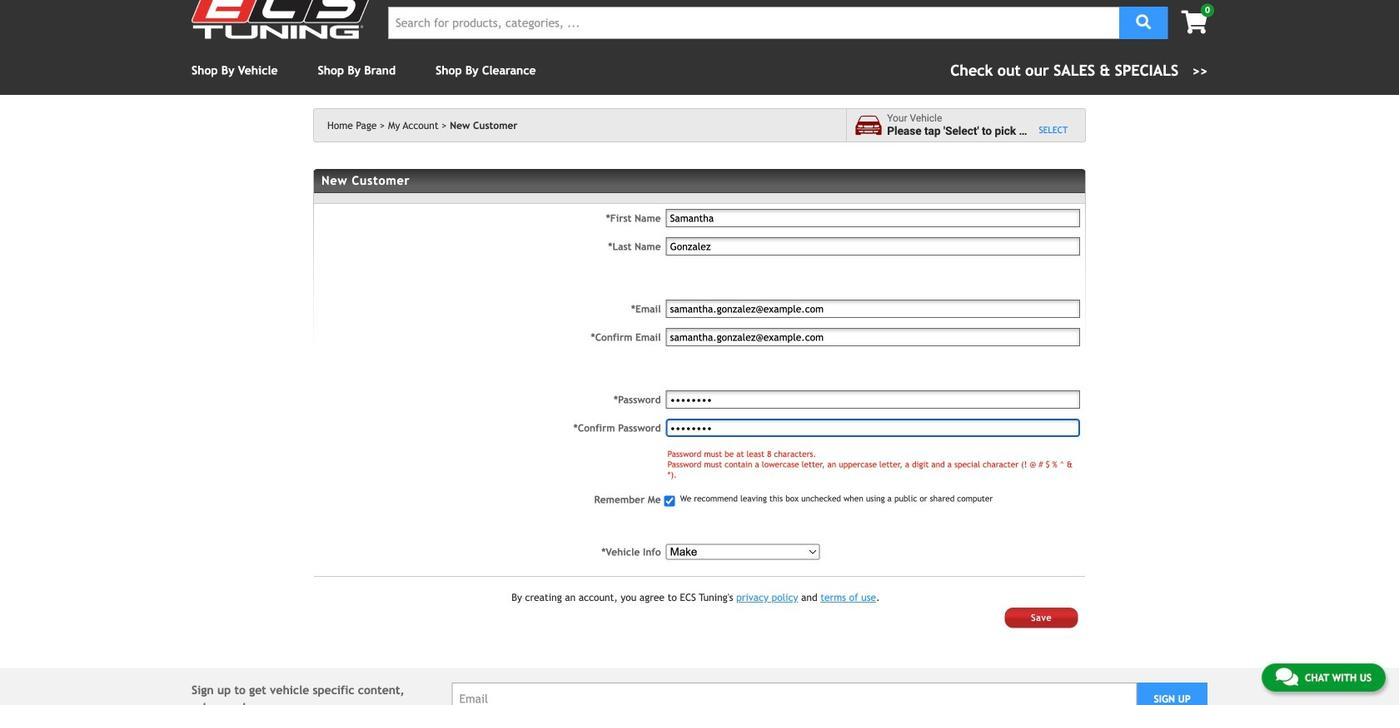 Task type: describe. For each thing, give the bounding box(es) containing it.
Email email field
[[452, 683, 1138, 706]]

shopping cart image
[[1182, 10, 1208, 34]]



Task type: vqa. For each thing, say whether or not it's contained in the screenshot.
"password field"
yes



Task type: locate. For each thing, give the bounding box(es) containing it.
search image
[[1137, 15, 1152, 30]]

None text field
[[666, 209, 1081, 227], [666, 237, 1081, 256], [666, 300, 1081, 318], [666, 209, 1081, 227], [666, 237, 1081, 256], [666, 300, 1081, 318]]

ecs tuning image
[[192, 0, 375, 39]]

None text field
[[666, 328, 1081, 347]]

Search text field
[[388, 7, 1120, 39]]

None checkbox
[[665, 496, 675, 507]]

None submit
[[1005, 608, 1079, 629]]

None password field
[[666, 391, 1081, 409], [666, 419, 1081, 437], [666, 391, 1081, 409], [666, 419, 1081, 437]]



